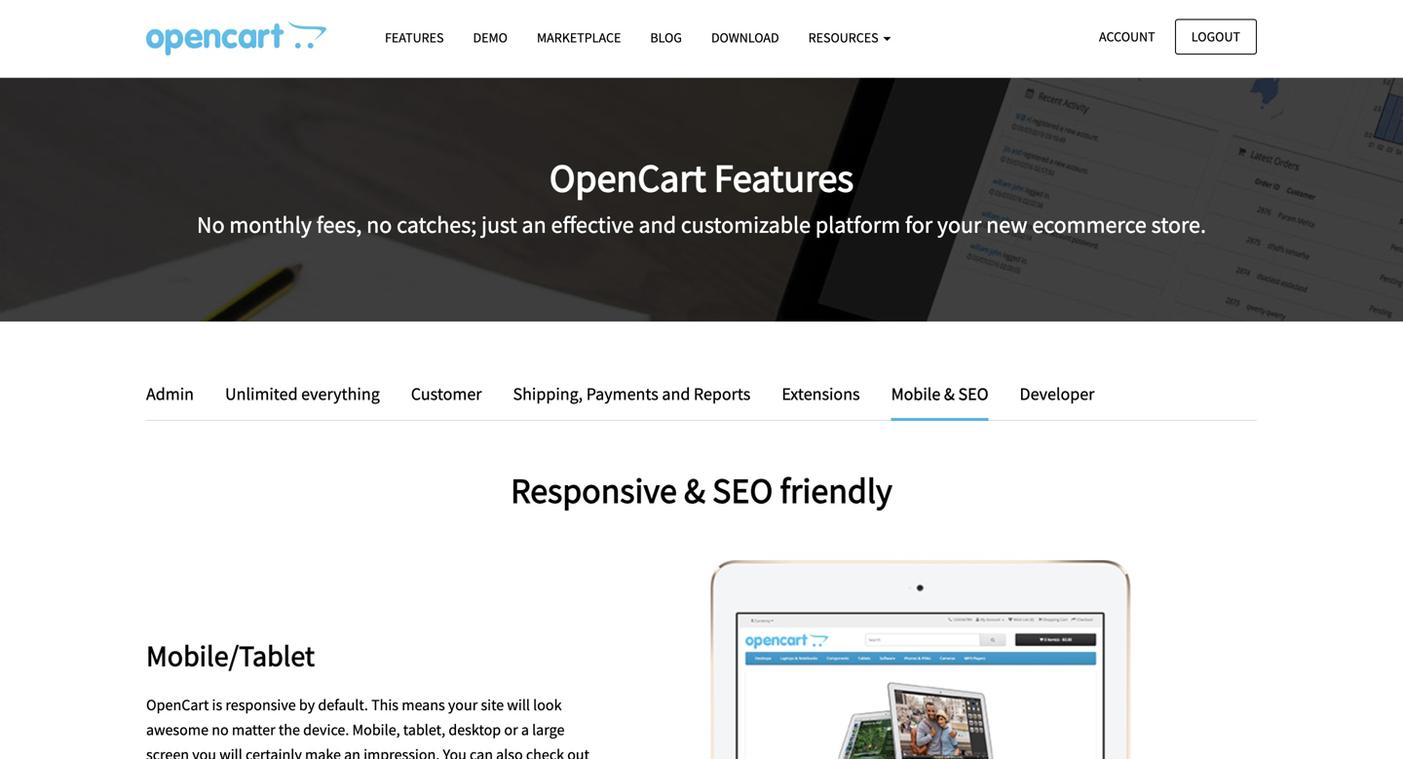 Task type: vqa. For each thing, say whether or not it's contained in the screenshot.
SEO associated with Responsive
yes



Task type: locate. For each thing, give the bounding box(es) containing it.
certainly
[[246, 745, 302, 759]]

0 vertical spatial no
[[367, 210, 392, 239]]

0 vertical spatial and
[[639, 210, 676, 239]]

opencart is responsive by default. this means your site will look awesome no matter the device. mobile, tablet, desktop or a large screen you will certainly make an impression. you can also check o
[[146, 695, 590, 759]]

opencart up the awesome at the bottom left of the page
[[146, 695, 209, 715]]

1 horizontal spatial your
[[937, 210, 982, 239]]

seo left friendly
[[713, 468, 773, 512]]

check
[[526, 745, 564, 759]]

unlimited everything
[[225, 383, 380, 405]]

admin
[[146, 383, 194, 405]]

&
[[944, 383, 955, 405], [684, 468, 706, 512]]

by
[[299, 695, 315, 715]]

features
[[385, 29, 444, 46], [714, 153, 854, 202]]

seo for mobile
[[958, 383, 989, 405]]

just
[[481, 210, 517, 239]]

can
[[470, 745, 493, 759]]

no inside opencart is responsive by default. this means your site will look awesome no matter the device. mobile, tablet, desktop or a large screen you will certainly make an impression. you can also check o
[[212, 720, 229, 740]]

seo for responsive
[[713, 468, 773, 512]]

no
[[367, 210, 392, 239], [212, 720, 229, 740]]

account
[[1099, 28, 1155, 45]]

a
[[521, 720, 529, 740]]

make
[[305, 745, 341, 759]]

an right make
[[344, 745, 361, 759]]

0 horizontal spatial your
[[448, 695, 478, 715]]

0 horizontal spatial seo
[[713, 468, 773, 512]]

customizable
[[681, 210, 811, 239]]

will
[[507, 695, 530, 715], [219, 745, 242, 759]]

new
[[986, 210, 1028, 239]]

or
[[504, 720, 518, 740]]

1 horizontal spatial &
[[944, 383, 955, 405]]

your right for
[[937, 210, 982, 239]]

desktop
[[449, 720, 501, 740]]

1 vertical spatial features
[[714, 153, 854, 202]]

seo
[[958, 383, 989, 405], [713, 468, 773, 512]]

awesome
[[146, 720, 209, 740]]

opencart inside opencart is responsive by default. this means your site will look awesome no matter the device. mobile, tablet, desktop or a large screen you will certainly make an impression. you can also check o
[[146, 695, 209, 715]]

1 vertical spatial an
[[344, 745, 361, 759]]

developer
[[1020, 383, 1095, 405]]

opencart up effective
[[549, 153, 706, 202]]

default.
[[318, 695, 368, 715]]

logout
[[1192, 28, 1241, 45]]

screen
[[146, 745, 189, 759]]

download link
[[697, 20, 794, 55]]

no
[[197, 210, 225, 239]]

mobile & seo link
[[877, 380, 1003, 421]]

0 horizontal spatial opencart
[[146, 695, 209, 715]]

1 vertical spatial will
[[219, 745, 242, 759]]

features inside opencart features no monthly fees, no catches; just an effective and customizable platform for your new ecommerce store.
[[714, 153, 854, 202]]

1 horizontal spatial seo
[[958, 383, 989, 405]]

you
[[443, 745, 467, 759]]

0 horizontal spatial &
[[684, 468, 706, 512]]

0 horizontal spatial no
[[212, 720, 229, 740]]

opencart - features image
[[146, 20, 326, 56]]

& for mobile
[[944, 383, 955, 405]]

1 vertical spatial seo
[[713, 468, 773, 512]]

an right just
[[522, 210, 546, 239]]

demo
[[473, 29, 508, 46]]

will right you at the bottom left of the page
[[219, 745, 242, 759]]

no down is
[[212, 720, 229, 740]]

and
[[639, 210, 676, 239], [662, 383, 690, 405]]

catches;
[[397, 210, 477, 239]]

blog
[[650, 29, 682, 46]]

1 horizontal spatial an
[[522, 210, 546, 239]]

& for responsive
[[684, 468, 706, 512]]

mobile,
[[352, 720, 400, 740]]

1 horizontal spatial features
[[714, 153, 854, 202]]

opencart inside opencart features no monthly fees, no catches; just an effective and customizable platform for your new ecommerce store.
[[549, 153, 706, 202]]

0 horizontal spatial features
[[385, 29, 444, 46]]

features left demo at the top left
[[385, 29, 444, 46]]

features up customizable in the top of the page
[[714, 153, 854, 202]]

0 vertical spatial features
[[385, 29, 444, 46]]

opencart for is
[[146, 695, 209, 715]]

0 vertical spatial &
[[944, 383, 955, 405]]

1 horizontal spatial opencart
[[549, 153, 706, 202]]

marketplace
[[537, 29, 621, 46]]

1 vertical spatial no
[[212, 720, 229, 740]]

no right fees, at the top left of page
[[367, 210, 392, 239]]

1 vertical spatial your
[[448, 695, 478, 715]]

your
[[937, 210, 982, 239], [448, 695, 478, 715]]

your inside opencart features no monthly fees, no catches; just an effective and customizable platform for your new ecommerce store.
[[937, 210, 982, 239]]

look
[[533, 695, 562, 715]]

your up desktop
[[448, 695, 478, 715]]

1 vertical spatial opencart
[[146, 695, 209, 715]]

0 vertical spatial opencart
[[549, 153, 706, 202]]

unlimited
[[225, 383, 298, 405]]

mobile / tablet image
[[621, 560, 1155, 759]]

an
[[522, 210, 546, 239], [344, 745, 361, 759]]

0 vertical spatial your
[[937, 210, 982, 239]]

responsive & seo friendly
[[511, 468, 893, 512]]

also
[[496, 745, 523, 759]]

1 horizontal spatial will
[[507, 695, 530, 715]]

opencart
[[549, 153, 706, 202], [146, 695, 209, 715]]

and right effective
[[639, 210, 676, 239]]

an inside opencart is responsive by default. this means your site will look awesome no matter the device. mobile, tablet, desktop or a large screen you will certainly make an impression. you can also check o
[[344, 745, 361, 759]]

1 vertical spatial &
[[684, 468, 706, 512]]

large
[[532, 720, 565, 740]]

platform
[[816, 210, 901, 239]]

and left reports
[[662, 383, 690, 405]]

will up the a
[[507, 695, 530, 715]]

shipping, payments and reports link
[[499, 380, 765, 408]]

admin link
[[146, 380, 209, 408]]

responsive
[[226, 695, 296, 715]]

0 vertical spatial an
[[522, 210, 546, 239]]

account link
[[1083, 19, 1172, 54]]

0 vertical spatial will
[[507, 695, 530, 715]]

1 horizontal spatial no
[[367, 210, 392, 239]]

blog link
[[636, 20, 697, 55]]

matter
[[232, 720, 276, 740]]

customer
[[411, 383, 482, 405]]

0 horizontal spatial an
[[344, 745, 361, 759]]

seo right mobile
[[958, 383, 989, 405]]

0 vertical spatial seo
[[958, 383, 989, 405]]



Task type: describe. For each thing, give the bounding box(es) containing it.
everything
[[301, 383, 380, 405]]

opencart features no monthly fees, no catches; just an effective and customizable platform for your new ecommerce store.
[[197, 153, 1206, 239]]

mobile & seo
[[891, 383, 989, 405]]

means
[[402, 695, 445, 715]]

is
[[212, 695, 222, 715]]

marketplace link
[[522, 20, 636, 55]]

opencart for features
[[549, 153, 706, 202]]

shipping,
[[513, 383, 583, 405]]

for
[[905, 210, 933, 239]]

extensions
[[782, 383, 860, 405]]

reports
[[694, 383, 751, 405]]

extensions link
[[767, 380, 875, 408]]

fees,
[[316, 210, 362, 239]]

effective
[[551, 210, 634, 239]]

1 vertical spatial and
[[662, 383, 690, 405]]

customer link
[[396, 380, 497, 408]]

an inside opencart features no monthly fees, no catches; just an effective and customizable platform for your new ecommerce store.
[[522, 210, 546, 239]]

site
[[481, 695, 504, 715]]

this
[[371, 695, 399, 715]]

developer link
[[1005, 380, 1095, 408]]

shipping, payments and reports
[[513, 383, 751, 405]]

store.
[[1152, 210, 1206, 239]]

mobile
[[891, 383, 941, 405]]

logout link
[[1175, 19, 1257, 54]]

resources
[[809, 29, 881, 46]]

unlimited everything link
[[210, 380, 394, 408]]

impression.
[[364, 745, 440, 759]]

you
[[192, 745, 216, 759]]

the
[[279, 720, 300, 740]]

ecommerce
[[1032, 210, 1147, 239]]

your inside opencart is responsive by default. this means your site will look awesome no matter the device. mobile, tablet, desktop or a large screen you will certainly make an impression. you can also check o
[[448, 695, 478, 715]]

friendly
[[780, 468, 893, 512]]

device.
[[303, 720, 349, 740]]

resources link
[[794, 20, 906, 55]]

monthly
[[229, 210, 312, 239]]

0 horizontal spatial will
[[219, 745, 242, 759]]

no inside opencart features no monthly fees, no catches; just an effective and customizable platform for your new ecommerce store.
[[367, 210, 392, 239]]

download
[[711, 29, 779, 46]]

mobile/tablet
[[146, 637, 315, 674]]

tablet,
[[403, 720, 446, 740]]

features link
[[370, 20, 459, 55]]

demo link
[[459, 20, 522, 55]]

and inside opencart features no monthly fees, no catches; just an effective and customizable platform for your new ecommerce store.
[[639, 210, 676, 239]]

responsive
[[511, 468, 677, 512]]

payments
[[586, 383, 659, 405]]



